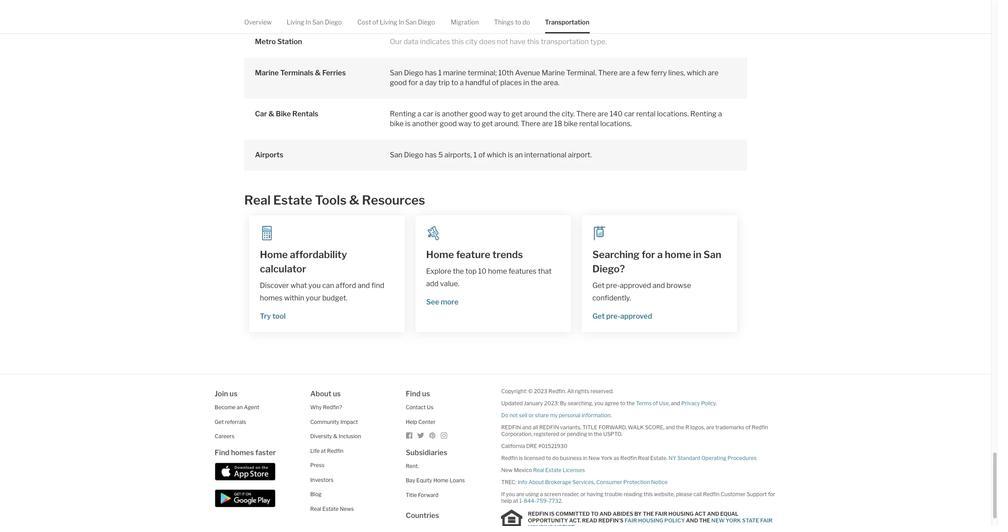 Task type: describe. For each thing, give the bounding box(es) containing it.
the inside explore the top 10 home features that add value.
[[453, 267, 464, 276]]

0 horizontal spatial fair
[[625, 517, 637, 524]]

new york state fair housing notice link
[[528, 517, 773, 526]]

find for find us
[[406, 390, 421, 398]]

to right things
[[515, 18, 521, 26]]

to inside the san diego has 1 marine terminal; 10th avenue marine terminal. there are a few ferry lines, which are good for a day trip to a handful of places in the area.
[[451, 79, 458, 87]]

marine inside the san diego has 1 marine terminal; 10th avenue marine terminal. there are a few ferry lines, which are good for a day trip to a handful of places in the area.
[[542, 69, 565, 77]]

if you are using a screen reader, or having trouble reading this website, please call redfin customer support for help at
[[501, 491, 775, 504]]

housing inside "new york state fair housing notice"
[[528, 524, 553, 526]]

2 vertical spatial there
[[521, 120, 541, 128]]

for inside the san diego has 1 marine terminal; 10th avenue marine terminal. there are a few ferry lines, which are good for a day trip to a handful of places in the area.
[[408, 79, 418, 87]]

data
[[404, 38, 419, 46]]

airport.
[[568, 151, 592, 159]]

california dre #01521930
[[501, 443, 568, 450]]

all
[[533, 424, 538, 431]]

trends
[[493, 249, 523, 261]]

2 horizontal spatial and
[[707, 510, 719, 517]]

redfin?
[[323, 404, 342, 411]]

has for 5
[[425, 151, 437, 159]]

redfin pinterest image
[[429, 432, 436, 439]]

terminal.
[[566, 69, 597, 77]]

1 vertical spatial do
[[552, 455, 559, 462]]

use
[[659, 400, 669, 407]]

redfin's
[[598, 517, 624, 524]]

type.
[[591, 38, 607, 46]]

1 bike from the left
[[390, 120, 404, 128]]

in inside the searching for a home in san diego?
[[693, 249, 702, 261]]

reading
[[624, 491, 643, 498]]

get for get pre-approved and browse confidently.
[[592, 282, 605, 290]]

or inside redfin and all redfin variants, title forward, walk score, and the r logos, are trademarks of redfin corporation, registered or pending in the uspto.
[[561, 431, 566, 438]]

of left use
[[653, 400, 658, 407]]

do not sell or share my personal information link
[[501, 412, 611, 419]]

reader,
[[562, 491, 579, 498]]

1 horizontal spatial good
[[440, 120, 457, 128]]

diversity & inclusion
[[310, 433, 361, 440]]

things to do
[[494, 18, 530, 26]]

for inside the 'if you are using a screen reader, or having trouble reading this website, please call redfin customer support for help at'
[[768, 491, 775, 498]]

airports
[[255, 151, 283, 159]]

real estate news button
[[310, 506, 354, 512]]

2023:
[[544, 400, 559, 407]]

are inside redfin and all redfin variants, title forward, walk score, and the r logos, are trademarks of redfin corporation, registered or pending in the uspto.
[[706, 424, 714, 431]]

variants,
[[560, 424, 581, 431]]

top
[[466, 267, 477, 276]]

1 horizontal spatial and
[[686, 517, 698, 524]]

0 vertical spatial an
[[515, 151, 523, 159]]

download the redfin app from the google play store image
[[215, 490, 275, 508]]

title forward button
[[406, 492, 439, 498]]

to left around.
[[473, 120, 480, 128]]

2 car from the left
[[624, 110, 635, 118]]

1 horizontal spatial rental
[[636, 110, 656, 118]]

life at redfin button
[[310, 448, 344, 454]]

1 living from the left
[[287, 18, 304, 26]]

san diego has 1 marine terminal; 10th avenue marine terminal. there are a few ferry lines, which are good for a day trip to a handful of places in the area.
[[390, 69, 719, 87]]

community
[[310, 419, 339, 425]]

this inside the 'if you are using a screen reader, or having trouble reading this website, please call redfin customer support for help at'
[[644, 491, 653, 498]]

are left few
[[619, 69, 630, 77]]

1 vertical spatial another
[[412, 120, 438, 128]]

get for get referrals
[[215, 419, 224, 425]]

& right diversity
[[333, 433, 338, 440]]

agent
[[244, 404, 259, 411]]

0 horizontal spatial or
[[529, 412, 534, 419]]

redfin down diversity & inclusion
[[327, 448, 344, 454]]

1 vertical spatial an
[[237, 404, 243, 411]]

are right lines,
[[708, 69, 719, 77]]

car & bike rentals
[[255, 110, 318, 118]]

registered
[[534, 431, 559, 438]]

a inside the searching for a home in san diego?
[[657, 249, 663, 261]]

0 horizontal spatial and
[[600, 510, 612, 517]]

policy
[[664, 517, 685, 524]]

the left r
[[676, 424, 684, 431]]

1 horizontal spatial the
[[699, 517, 710, 524]]

forward
[[418, 492, 439, 498]]

uspto.
[[603, 431, 622, 438]]

help center
[[406, 419, 436, 425]]

privacy
[[681, 400, 700, 407]]

us for find us
[[422, 390, 430, 398]]

around.
[[494, 120, 519, 128]]

metro station
[[255, 38, 302, 46]]

or inside the 'if you are using a screen reader, or having trouble reading this website, please call redfin customer support for help at'
[[581, 491, 586, 498]]

find us
[[406, 390, 430, 398]]

can
[[322, 282, 334, 290]]

housing inside redfin is committed to and abides by the fair housing act and equal opportunity act. read redfin's
[[668, 510, 694, 517]]

diego inside cost of living in san diego link
[[418, 18, 435, 26]]

new york state fair housing notice
[[528, 517, 773, 526]]

and left all
[[522, 424, 531, 431]]

terminals
[[280, 69, 313, 77]]

about us
[[310, 390, 341, 398]]

redfin is licensed to do business in new york as redfin real estate. ny standard operating procedures
[[501, 455, 757, 462]]

approved for get pre-approved and browse confidently.
[[620, 282, 651, 290]]

approved for get pre-approved
[[620, 312, 652, 321]]

searching for a home in san diego?
[[592, 249, 721, 275]]

searching,
[[568, 400, 593, 407]]

investors button
[[310, 477, 334, 483]]

info
[[518, 479, 527, 486]]

140
[[610, 110, 623, 118]]

1 horizontal spatial this
[[527, 38, 539, 46]]

2 horizontal spatial good
[[470, 110, 487, 118]]

is
[[549, 510, 555, 517]]

1 horizontal spatial about
[[529, 479, 544, 486]]

fair housing policy and the
[[625, 517, 711, 524]]

1 car from the left
[[423, 110, 433, 118]]

notice
[[554, 524, 575, 526]]

bike
[[276, 110, 291, 118]]

1 vertical spatial rental
[[579, 120, 599, 128]]

2 vertical spatial .
[[562, 498, 563, 504]]

confidently.
[[592, 294, 631, 302]]

discover what you can afford and find homes within your budget.
[[260, 282, 384, 302]]

equity
[[416, 477, 432, 484]]

customer
[[721, 491, 746, 498]]

1 vertical spatial ,
[[594, 479, 595, 486]]

0 vertical spatial new
[[589, 455, 600, 462]]

dre
[[526, 443, 537, 450]]

walk
[[628, 424, 644, 431]]

1 horizontal spatial .
[[611, 412, 612, 419]]

us for about us
[[333, 390, 341, 398]]

handful
[[465, 79, 490, 87]]

are inside the 'if you are using a screen reader, or having trouble reading this website, please call redfin customer support for help at'
[[516, 491, 524, 498]]

if
[[501, 491, 505, 498]]

redfin right as
[[620, 455, 637, 462]]

0 horizontal spatial locations.
[[600, 120, 632, 128]]

1 horizontal spatial there
[[576, 110, 596, 118]]

become an agent button
[[215, 404, 259, 411]]

0 horizontal spatial which
[[487, 151, 506, 159]]

airports,
[[444, 151, 472, 159]]

updated january 2023: by searching, you agree to the terms of use , and privacy policy .
[[501, 400, 717, 407]]

redfin down california
[[501, 455, 518, 462]]

info about brokerage services link
[[518, 479, 594, 486]]

to up around.
[[503, 110, 510, 118]]

0 vertical spatial locations.
[[657, 110, 689, 118]]

2 living from the left
[[380, 18, 397, 26]]

you inside the 'if you are using a screen reader, or having trouble reading this website, please call redfin customer support for help at'
[[506, 491, 515, 498]]

0 horizontal spatial not
[[497, 38, 508, 46]]

ny
[[669, 455, 676, 462]]

logos,
[[690, 424, 705, 431]]

759-
[[536, 498, 549, 504]]

a inside the 'if you are using a screen reader, or having trouble reading this website, please call redfin customer support for help at'
[[540, 491, 543, 498]]

of right 'cost'
[[373, 18, 379, 26]]

0 vertical spatial about
[[310, 390, 331, 398]]

why redfin?
[[310, 404, 342, 411]]

1 vertical spatial way
[[458, 120, 472, 128]]

the left terms
[[627, 400, 635, 407]]

sell
[[519, 412, 527, 419]]

2023
[[534, 388, 547, 395]]

redfin inside redfin and all redfin variants, title forward, walk score, and the r logos, are trademarks of redfin corporation, registered or pending in the uspto.
[[752, 424, 768, 431]]

10
[[478, 267, 487, 276]]

why redfin? button
[[310, 404, 342, 411]]

rights
[[575, 388, 589, 395]]

get pre-approved
[[592, 312, 652, 321]]

international
[[524, 151, 566, 159]]

ferries
[[322, 69, 346, 77]]

1 horizontal spatial ,
[[669, 400, 670, 407]]

january
[[524, 400, 543, 407]]

0 horizontal spatial this
[[452, 38, 464, 46]]

1 marine from the left
[[255, 69, 279, 77]]

blog
[[310, 491, 322, 498]]

all
[[567, 388, 574, 395]]

information
[[582, 412, 611, 419]]

the left uspto.
[[594, 431, 602, 438]]

to down #01521930
[[546, 455, 551, 462]]

home inside the searching for a home in san diego?
[[665, 249, 691, 261]]

equal housing opportunity image
[[501, 510, 523, 526]]

and inside discover what you can afford and find homes within your budget.
[[358, 282, 370, 290]]

are left 140
[[598, 110, 608, 118]]

your
[[306, 294, 321, 302]]

0 horizontal spatial homes
[[231, 448, 254, 457]]

844-
[[524, 498, 536, 504]]

copyright: © 2023 redfin. all rights reserved.
[[501, 388, 614, 395]]

act
[[695, 510, 706, 517]]

in inside cost of living in san diego link
[[399, 18, 404, 26]]

value.
[[440, 280, 459, 288]]

our data indicates this city does not have this transportation type.
[[390, 38, 607, 46]]

home for home feature trends
[[426, 249, 454, 261]]



Task type: vqa. For each thing, say whether or not it's contained in the screenshot.
the left the AND
yes



Task type: locate. For each thing, give the bounding box(es) containing it.
0 vertical spatial find
[[406, 390, 421, 398]]

home up calculator
[[260, 249, 288, 261]]

1 vertical spatial new
[[501, 467, 513, 474]]

locations. down lines,
[[657, 110, 689, 118]]

0 vertical spatial another
[[442, 110, 468, 118]]

download the redfin app on the apple app store image
[[215, 463, 275, 481]]

0 vertical spatial not
[[497, 38, 508, 46]]

get down confidently.
[[592, 312, 605, 321]]

which down around.
[[487, 151, 506, 159]]

home
[[665, 249, 691, 261], [488, 267, 507, 276]]

has for 1
[[425, 69, 437, 77]]

not
[[497, 38, 508, 46], [510, 412, 518, 419]]

redfin twitter image
[[417, 432, 424, 439]]

1 vertical spatial pre-
[[606, 312, 620, 321]]

of inside the san diego has 1 marine terminal; 10th avenue marine terminal. there are a few ferry lines, which are good for a day trip to a handful of places in the area.
[[492, 79, 499, 87]]

and left browse
[[653, 282, 665, 290]]

fair housing policy link
[[625, 517, 685, 524]]

2 vertical spatial get
[[215, 419, 224, 425]]

for right support
[[768, 491, 775, 498]]

1 horizontal spatial not
[[510, 412, 518, 419]]

diego?
[[592, 263, 625, 275]]

for left day
[[408, 79, 418, 87]]

are right logos, at bottom right
[[706, 424, 714, 431]]

0 horizontal spatial good
[[390, 79, 407, 87]]

0 horizontal spatial living
[[287, 18, 304, 26]]

you up your
[[309, 282, 321, 290]]

tool
[[272, 312, 286, 321]]

2 vertical spatial good
[[440, 120, 457, 128]]

0 horizontal spatial an
[[237, 404, 243, 411]]

0 vertical spatial .
[[716, 400, 717, 407]]

good up 5
[[440, 120, 457, 128]]

marine up area.
[[542, 69, 565, 77]]

get inside get pre-approved and browse confidently.
[[592, 282, 605, 290]]

another down day
[[412, 120, 438, 128]]

committed
[[556, 510, 590, 517]]

cost
[[357, 18, 371, 26]]

to right agree
[[620, 400, 625, 407]]

1 vertical spatial there
[[576, 110, 596, 118]]

1 horizontal spatial way
[[488, 110, 502, 118]]

are left 18
[[542, 120, 553, 128]]

1-844-759-7732 .
[[519, 498, 563, 504]]

redfin inside redfin is committed to and abides by the fair housing act and equal opportunity act. read redfin's
[[528, 510, 548, 517]]

renting
[[390, 110, 416, 118], [690, 110, 717, 118]]

and right use
[[671, 400, 680, 407]]

us for join us
[[230, 390, 238, 398]]

or
[[529, 412, 534, 419], [561, 431, 566, 438], [581, 491, 586, 498]]

another down trip
[[442, 110, 468, 118]]

trademarks
[[715, 424, 744, 431]]

us
[[230, 390, 238, 398], [333, 390, 341, 398], [422, 390, 430, 398]]

2 renting from the left
[[690, 110, 717, 118]]

2 us from the left
[[333, 390, 341, 398]]

us up 'redfin?' at bottom
[[333, 390, 341, 398]]

homes up download the redfin app on the apple app store image
[[231, 448, 254, 457]]

home left loans
[[433, 477, 449, 484]]

1 vertical spatial homes
[[231, 448, 254, 457]]

homes inside discover what you can afford and find homes within your budget.
[[260, 294, 283, 302]]

redfin down do
[[501, 424, 521, 431]]

there right terminal.
[[598, 69, 618, 77]]

1 horizontal spatial for
[[642, 249, 655, 261]]

3 us from the left
[[422, 390, 430, 398]]

diego left 5
[[404, 151, 424, 159]]

contact
[[406, 404, 426, 411]]

living
[[287, 18, 304, 26], [380, 18, 397, 26]]

find homes faster
[[215, 448, 276, 457]]

1 horizontal spatial find
[[406, 390, 421, 398]]

diego left 'cost'
[[325, 18, 342, 26]]

2 horizontal spatial us
[[422, 390, 430, 398]]

0 horizontal spatial housing
[[528, 524, 553, 526]]

resources
[[362, 193, 425, 208]]

at
[[321, 448, 326, 454], [513, 498, 518, 504]]

0 vertical spatial or
[[529, 412, 534, 419]]

#01521930
[[538, 443, 568, 450]]

2 horizontal spatial estate
[[545, 467, 562, 474]]

0 horizontal spatial another
[[412, 120, 438, 128]]

around
[[524, 110, 548, 118]]

approved down get pre-approved and browse confidently.
[[620, 312, 652, 321]]

0 horizontal spatial us
[[230, 390, 238, 398]]

this left city
[[452, 38, 464, 46]]

marine left the terminals
[[255, 69, 279, 77]]

get left around.
[[482, 120, 493, 128]]

fair inside redfin is committed to and abides by the fair housing act and equal opportunity act. read redfin's
[[655, 510, 667, 517]]

1 us from the left
[[230, 390, 238, 398]]

rental
[[636, 110, 656, 118], [579, 120, 599, 128]]

home for home affordability calculator
[[260, 249, 288, 261]]

1 horizontal spatial bike
[[564, 120, 578, 128]]

0 vertical spatial which
[[687, 69, 706, 77]]

san
[[312, 18, 324, 26], [406, 18, 417, 26], [390, 69, 402, 77], [390, 151, 402, 159], [704, 249, 721, 261]]

you inside discover what you can afford and find homes within your budget.
[[309, 282, 321, 290]]

help
[[406, 419, 417, 425]]

overview link
[[244, 11, 272, 34]]

2 has from the top
[[425, 151, 437, 159]]

approved up confidently.
[[620, 282, 651, 290]]

there inside the san diego has 1 marine terminal; 10th avenue marine terminal. there are a few ferry lines, which are good for a day trip to a handful of places in the area.
[[598, 69, 618, 77]]

1 vertical spatial 1
[[474, 151, 477, 159]]

for inside the searching for a home in san diego?
[[642, 249, 655, 261]]

of
[[373, 18, 379, 26], [492, 79, 499, 87], [478, 151, 485, 159], [653, 400, 658, 407], [746, 424, 751, 431]]

loans
[[450, 477, 465, 484]]

at inside the 'if you are using a screen reader, or having trouble reading this website, please call redfin customer support for help at'
[[513, 498, 518, 504]]

in inside the living in san diego link
[[306, 18, 311, 26]]

estate left the tools
[[273, 193, 312, 208]]

the right the by
[[643, 510, 654, 517]]

0 horizontal spatial about
[[310, 390, 331, 398]]

of down 10th on the top
[[492, 79, 499, 87]]

redfin down my
[[539, 424, 559, 431]]

redfin instagram image
[[441, 432, 448, 439]]

lines,
[[668, 69, 685, 77]]

diego inside the living in san diego link
[[325, 18, 342, 26]]

, up having
[[594, 479, 595, 486]]

. right the privacy at the right of the page
[[716, 400, 717, 407]]

2 in from the left
[[399, 18, 404, 26]]

ny standard operating procedures link
[[669, 455, 757, 462]]

living up station
[[287, 18, 304, 26]]

of right trademarks in the right bottom of the page
[[746, 424, 751, 431]]

procedures
[[728, 455, 757, 462]]

are left using
[[516, 491, 524, 498]]

which right lines,
[[687, 69, 706, 77]]

my
[[550, 412, 558, 419]]

estate for tools
[[273, 193, 312, 208]]

get up careers
[[215, 419, 224, 425]]

blog button
[[310, 491, 322, 498]]

rentals
[[292, 110, 318, 118]]

0 horizontal spatial get
[[482, 120, 493, 128]]

1 vertical spatial for
[[642, 249, 655, 261]]

estate.
[[650, 455, 668, 462]]

& right the tools
[[349, 193, 359, 208]]

redfin right call
[[703, 491, 720, 498]]

1 horizontal spatial get
[[512, 110, 523, 118]]

0 horizontal spatial ,
[[594, 479, 595, 486]]

0 vertical spatial get
[[512, 110, 523, 118]]

the up 18
[[549, 110, 560, 118]]

1 horizontal spatial housing
[[638, 517, 663, 524]]

pending
[[567, 431, 587, 438]]

do down #01521930
[[552, 455, 559, 462]]

new up trec:
[[501, 467, 513, 474]]

home feature trends
[[426, 249, 523, 261]]

forward,
[[599, 424, 627, 431]]

as
[[614, 455, 619, 462]]

find up contact
[[406, 390, 421, 398]]

redfin for and
[[501, 424, 521, 431]]

the down avenue
[[531, 79, 542, 87]]

mexico
[[514, 467, 532, 474]]

pre- down confidently.
[[606, 312, 620, 321]]

redfin for is
[[528, 510, 548, 517]]

1 right airports, on the top left
[[474, 151, 477, 159]]

pre- inside get pre-approved and browse confidently.
[[606, 282, 620, 290]]

marine
[[443, 69, 466, 77]]

1 vertical spatial or
[[561, 431, 566, 438]]

approved inside get pre-approved and browse confidently.
[[620, 282, 651, 290]]

2 horizontal spatial housing
[[668, 510, 694, 517]]

get for get pre-approved
[[592, 312, 605, 321]]

0 horizontal spatial home
[[488, 267, 507, 276]]

0 horizontal spatial do
[[523, 18, 530, 26]]

san inside the san diego has 1 marine terminal; 10th avenue marine terminal. there are a few ferry lines, which are good for a day trip to a handful of places in the area.
[[390, 69, 402, 77]]

1 vertical spatial at
[[513, 498, 518, 504]]

has inside the san diego has 1 marine terminal; 10th avenue marine terminal. there are a few ferry lines, which are good for a day trip to a handful of places in the area.
[[425, 69, 437, 77]]

bike
[[390, 120, 404, 128], [564, 120, 578, 128]]

. down agree
[[611, 412, 612, 419]]

estate for news
[[322, 506, 339, 512]]

and
[[600, 510, 612, 517], [707, 510, 719, 517], [686, 517, 698, 524]]

help
[[501, 498, 512, 504]]

the inside the san diego has 1 marine terminal; 10th avenue marine terminal. there are a few ferry lines, which are good for a day trip to a handful of places in the area.
[[531, 79, 542, 87]]

affordability
[[290, 249, 347, 261]]

you up the information on the bottom of the page
[[594, 400, 604, 407]]

1 horizontal spatial renting
[[690, 110, 717, 118]]

an left "agent"
[[237, 404, 243, 411]]

& right car
[[269, 110, 274, 118]]

impact
[[340, 419, 358, 425]]

rent.
[[406, 463, 419, 469]]

migration link
[[451, 11, 479, 34]]

1 vertical spatial .
[[611, 412, 612, 419]]

0 vertical spatial approved
[[620, 282, 651, 290]]

which inside the san diego has 1 marine terminal; 10th avenue marine terminal. there are a few ferry lines, which are good for a day trip to a handful of places in the area.
[[687, 69, 706, 77]]

locations. down 140
[[600, 120, 632, 128]]

licenses
[[563, 467, 585, 474]]

1 horizontal spatial another
[[442, 110, 468, 118]]

0 horizontal spatial .
[[562, 498, 563, 504]]

1 horizontal spatial living
[[380, 18, 397, 26]]

0 vertical spatial there
[[598, 69, 618, 77]]

there
[[598, 69, 618, 77], [576, 110, 596, 118], [521, 120, 541, 128]]

1 vertical spatial estate
[[545, 467, 562, 474]]

the left top
[[453, 267, 464, 276]]

1 horizontal spatial car
[[624, 110, 635, 118]]

2 marine from the left
[[542, 69, 565, 77]]

privacy policy link
[[681, 400, 716, 407]]

new
[[711, 517, 725, 524]]

in inside redfin and all redfin variants, title forward, walk score, and the r logos, are trademarks of redfin corporation, registered or pending in the uspto.
[[588, 431, 593, 438]]

of inside redfin and all redfin variants, title forward, walk score, and the r logos, are trademarks of redfin corporation, registered or pending in the uspto.
[[746, 424, 751, 431]]

0 vertical spatial get
[[592, 282, 605, 290]]

to down marine
[[451, 79, 458, 87]]

, left the privacy at the right of the page
[[669, 400, 670, 407]]

0 horizontal spatial new
[[501, 467, 513, 474]]

living up our
[[380, 18, 397, 26]]

us right join
[[230, 390, 238, 398]]

act.
[[569, 517, 581, 524]]

subsidiaries
[[406, 448, 447, 457]]

0 vertical spatial at
[[321, 448, 326, 454]]

home inside explore the top 10 home features that add value.
[[488, 267, 507, 276]]

there down 'around'
[[521, 120, 541, 128]]

homes down discover
[[260, 294, 283, 302]]

and right score,
[[666, 424, 675, 431]]

places
[[500, 79, 522, 87]]

1 in from the left
[[306, 18, 311, 26]]

0 horizontal spatial 1
[[438, 69, 442, 77]]

car right 140
[[624, 110, 635, 118]]

or down 'services' on the bottom right of the page
[[581, 491, 586, 498]]

do up have
[[523, 18, 530, 26]]

1 renting from the left
[[390, 110, 416, 118]]

1 vertical spatial get
[[592, 312, 605, 321]]

1 horizontal spatial estate
[[322, 506, 339, 512]]

get up around.
[[512, 110, 523, 118]]

0 vertical spatial good
[[390, 79, 407, 87]]

diego up indicates
[[418, 18, 435, 26]]

read
[[582, 517, 597, 524]]

redfin.
[[549, 388, 566, 395]]

find
[[372, 282, 384, 290]]

1 vertical spatial has
[[425, 151, 437, 159]]

home inside home affordability calculator
[[260, 249, 288, 261]]

new left york
[[589, 455, 600, 462]]

2 vertical spatial or
[[581, 491, 586, 498]]

find for find homes faster
[[215, 448, 230, 457]]

0 vertical spatial home
[[665, 249, 691, 261]]

home up explore
[[426, 249, 454, 261]]

pre- for get pre-approved
[[606, 312, 620, 321]]

rental right 140
[[636, 110, 656, 118]]

diego inside the san diego has 1 marine terminal; 10th avenue marine terminal. there are a few ferry lines, which are good for a day trip to a handful of places in the area.
[[404, 69, 424, 77]]

0 vertical spatial pre-
[[606, 282, 620, 290]]

and inside get pre-approved and browse confidently.
[[653, 282, 665, 290]]

diego down data
[[404, 69, 424, 77]]

car down day
[[423, 110, 433, 118]]

homes
[[260, 294, 283, 302], [231, 448, 254, 457]]

you right if
[[506, 491, 515, 498]]

0 horizontal spatial marine
[[255, 69, 279, 77]]

1 horizontal spatial marine
[[542, 69, 565, 77]]

redfin right trademarks in the right bottom of the page
[[752, 424, 768, 431]]

join
[[215, 390, 228, 398]]

explore the top 10 home features that add value.
[[426, 267, 552, 288]]

at left 1-
[[513, 498, 518, 504]]

pre- for get pre-approved and browse confidently.
[[606, 282, 620, 290]]

station
[[277, 38, 302, 46]]

things
[[494, 18, 514, 26]]

about up using
[[529, 479, 544, 486]]

good inside the san diego has 1 marine terminal; 10th avenue marine terminal. there are a few ferry lines, which are good for a day trip to a handful of places in the area.
[[390, 79, 407, 87]]

1 vertical spatial locations.
[[600, 120, 632, 128]]

2 horizontal spatial .
[[716, 400, 717, 407]]

1 has from the top
[[425, 69, 437, 77]]

calculator
[[260, 263, 306, 275]]

pre- up confidently.
[[606, 282, 620, 290]]

1 horizontal spatial us
[[333, 390, 341, 398]]

0 vertical spatial homes
[[260, 294, 283, 302]]

estate up 'info about brokerage services' link
[[545, 467, 562, 474]]

good
[[390, 79, 407, 87], [470, 110, 487, 118], [440, 120, 457, 128]]

and right act
[[707, 510, 719, 517]]

1 horizontal spatial at
[[513, 498, 518, 504]]

1 vertical spatial not
[[510, 412, 518, 419]]

standard
[[678, 455, 700, 462]]

city.
[[562, 110, 575, 118]]

for right searching
[[642, 249, 655, 261]]

0 vertical spatial rental
[[636, 110, 656, 118]]

1 inside the san diego has 1 marine terminal; 10th avenue marine terminal. there are a few ferry lines, which are good for a day trip to a handful of places in the area.
[[438, 69, 442, 77]]

1-844-759-7732 link
[[519, 498, 562, 504]]

1 vertical spatial get
[[482, 120, 493, 128]]

fair inside "new york state fair housing notice"
[[760, 517, 773, 524]]

0 horizontal spatial there
[[521, 120, 541, 128]]

1 horizontal spatial new
[[589, 455, 600, 462]]

find down careers button
[[215, 448, 230, 457]]

0 horizontal spatial bike
[[390, 120, 404, 128]]

terms
[[636, 400, 652, 407]]

living in san diego
[[287, 18, 342, 26]]

has up day
[[425, 69, 437, 77]]

marine terminals & ferries
[[255, 69, 346, 77]]

careers button
[[215, 433, 234, 440]]

the inside renting a car is another good way to get around the city. there are 140 car rental locations. renting a bike is another good way to get around. there are 18 bike rental locations.
[[549, 110, 560, 118]]

city
[[465, 38, 478, 46]]

home up browse
[[665, 249, 691, 261]]

1 horizontal spatial locations.
[[657, 110, 689, 118]]

good left day
[[390, 79, 407, 87]]

living in san diego link
[[287, 11, 342, 34]]

migration
[[451, 18, 479, 26]]

2 vertical spatial you
[[506, 491, 515, 498]]

& left ferries
[[315, 69, 321, 77]]

0 vertical spatial do
[[523, 18, 530, 26]]

car
[[423, 110, 433, 118], [624, 110, 635, 118]]

0 horizontal spatial the
[[643, 510, 654, 517]]

of right airports, on the top left
[[478, 151, 485, 159]]

1 horizontal spatial or
[[561, 431, 566, 438]]

san diego has 5 airports, 1 of which is an international airport.
[[390, 151, 592, 159]]

0 vertical spatial you
[[309, 282, 321, 290]]

0 horizontal spatial rental
[[579, 120, 599, 128]]

personal
[[559, 412, 580, 419]]

consumer
[[596, 479, 622, 486]]

licensed
[[524, 455, 545, 462]]

2 horizontal spatial you
[[594, 400, 604, 407]]

0 horizontal spatial way
[[458, 120, 472, 128]]

2 vertical spatial for
[[768, 491, 775, 498]]

at right life
[[321, 448, 326, 454]]

home feature trends link
[[426, 248, 560, 262]]

0 horizontal spatial find
[[215, 448, 230, 457]]

explore
[[426, 267, 451, 276]]

by
[[560, 400, 567, 407]]

1 horizontal spatial fair
[[655, 510, 667, 517]]

in inside the san diego has 1 marine terminal; 10th avenue marine terminal. there are a few ferry lines, which are good for a day trip to a handful of places in the area.
[[523, 79, 529, 87]]

this right have
[[527, 38, 539, 46]]

2 bike from the left
[[564, 120, 578, 128]]

the inside redfin is committed to and abides by the fair housing act and equal opportunity act. read redfin's
[[643, 510, 654, 517]]

get
[[512, 110, 523, 118], [482, 120, 493, 128]]

and right "to"
[[600, 510, 612, 517]]

this right reading
[[644, 491, 653, 498]]

redfin facebook image
[[406, 432, 413, 439]]

san inside the searching for a home in san diego?
[[704, 249, 721, 261]]

the left new in the bottom right of the page
[[699, 517, 710, 524]]

1 horizontal spatial 1
[[474, 151, 477, 159]]

redfin inside the 'if you are using a screen reader, or having trouble reading this website, please call redfin customer support for help at'
[[703, 491, 720, 498]]

to
[[515, 18, 521, 26], [451, 79, 458, 87], [503, 110, 510, 118], [473, 120, 480, 128], [620, 400, 625, 407], [546, 455, 551, 462]]

rental right 18
[[579, 120, 599, 128]]

1 horizontal spatial homes
[[260, 294, 283, 302]]

see more
[[426, 298, 459, 306]]

0 vertical spatial way
[[488, 110, 502, 118]]



